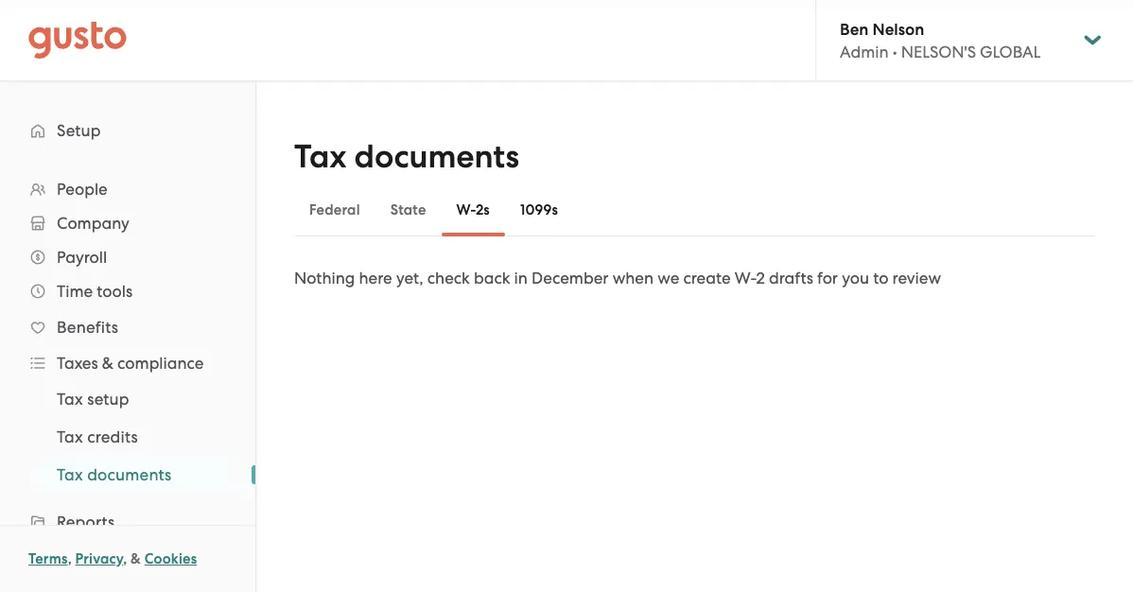 Task type: describe. For each thing, give the bounding box(es) containing it.
& inside taxes & compliance dropdown button
[[102, 354, 113, 373]]

terms
[[28, 551, 68, 568]]

tax setup
[[57, 390, 129, 409]]

company
[[57, 214, 129, 233]]

terms link
[[28, 551, 68, 568]]

tax documents link
[[34, 458, 237, 492]]

home image
[[28, 21, 127, 59]]

we
[[658, 269, 680, 288]]

drafts
[[769, 269, 814, 288]]

w- inside w-2s button
[[457, 202, 476, 219]]

2
[[756, 269, 765, 288]]

terms , privacy , & cookies
[[28, 551, 197, 568]]

reports
[[57, 513, 115, 532]]

check
[[427, 269, 470, 288]]

global
[[980, 42, 1041, 61]]

ben nelson admin • nelson's global
[[840, 19, 1041, 61]]

documents inside list
[[87, 465, 172, 484]]

payroll button
[[19, 240, 237, 274]]

time tools button
[[19, 274, 237, 308]]

state button
[[375, 187, 441, 233]]

w-2s button
[[441, 187, 505, 233]]

tax credits link
[[34, 420, 237, 454]]

setup
[[57, 121, 101, 140]]

company button
[[19, 206, 237, 240]]

1099s button
[[505, 187, 573, 233]]

for
[[818, 269, 838, 288]]

time tools
[[57, 282, 133, 301]]

tax documents inside tax documents link
[[57, 465, 172, 484]]

privacy link
[[75, 551, 123, 568]]

you
[[842, 269, 869, 288]]

review
[[893, 269, 941, 288]]

list containing tax setup
[[0, 380, 255, 494]]

federal button
[[294, 187, 375, 233]]

1 horizontal spatial tax documents
[[294, 138, 519, 176]]

tax credits
[[57, 428, 138, 447]]

people button
[[19, 172, 237, 206]]

setup
[[87, 390, 129, 409]]

w-2s
[[457, 202, 490, 219]]

federal
[[309, 202, 360, 219]]

payroll
[[57, 248, 107, 267]]

here
[[359, 269, 392, 288]]

time
[[57, 282, 93, 301]]

benefits link
[[19, 310, 237, 344]]



Task type: locate. For each thing, give the bounding box(es) containing it.
0 vertical spatial &
[[102, 354, 113, 373]]

1 vertical spatial tax documents
[[57, 465, 172, 484]]

0 horizontal spatial ,
[[68, 551, 72, 568]]

tax down taxes at the bottom left of page
[[57, 390, 83, 409]]

1 vertical spatial w-
[[735, 269, 756, 288]]

tax
[[294, 138, 347, 176], [57, 390, 83, 409], [57, 428, 83, 447], [57, 465, 83, 484]]

nelson
[[873, 19, 925, 39]]

in
[[514, 269, 528, 288]]

list
[[0, 172, 255, 592], [0, 380, 255, 494]]

people
[[57, 180, 108, 199]]

1 horizontal spatial w-
[[735, 269, 756, 288]]

nothing here yet, check back in december when we create w-2 drafts for you to review
[[294, 269, 941, 288]]

taxes & compliance
[[57, 354, 204, 373]]

taxes
[[57, 354, 98, 373]]

taxes & compliance button
[[19, 346, 237, 380]]

•
[[893, 42, 897, 61]]

admin
[[840, 42, 889, 61]]

1 list from the top
[[0, 172, 255, 592]]

tax down tax credits
[[57, 465, 83, 484]]

1099s
[[520, 202, 558, 219]]

documents up state button
[[354, 138, 519, 176]]

cookies
[[145, 551, 197, 568]]

0 horizontal spatial &
[[102, 354, 113, 373]]

1 horizontal spatial documents
[[354, 138, 519, 176]]

ben
[[840, 19, 869, 39]]

1 vertical spatial &
[[131, 551, 141, 568]]

0 horizontal spatial tax documents
[[57, 465, 172, 484]]

w- right state
[[457, 202, 476, 219]]

yet,
[[396, 269, 423, 288]]

2s
[[476, 202, 490, 219]]

tax for tax credits link
[[57, 428, 83, 447]]

0 vertical spatial w-
[[457, 202, 476, 219]]

1 , from the left
[[68, 551, 72, 568]]

tax setup link
[[34, 382, 237, 416]]

& right taxes at the bottom left of page
[[102, 354, 113, 373]]

tools
[[97, 282, 133, 301]]

december
[[532, 269, 609, 288]]

0 horizontal spatial w-
[[457, 202, 476, 219]]

, down reports link
[[123, 551, 127, 568]]

list containing people
[[0, 172, 255, 592]]

2 , from the left
[[123, 551, 127, 568]]

0 vertical spatial tax documents
[[294, 138, 519, 176]]

1 horizontal spatial &
[[131, 551, 141, 568]]

nothing
[[294, 269, 355, 288]]

& left cookies
[[131, 551, 141, 568]]

setup link
[[19, 114, 237, 148]]

documents down tax credits link
[[87, 465, 172, 484]]

2 list from the top
[[0, 380, 255, 494]]

when
[[613, 269, 654, 288]]

0 vertical spatial documents
[[354, 138, 519, 176]]

tax forms tab list
[[294, 184, 1096, 237]]

to
[[873, 269, 889, 288]]

w- right 'create'
[[735, 269, 756, 288]]

tax documents
[[294, 138, 519, 176], [57, 465, 172, 484]]

, left privacy
[[68, 551, 72, 568]]

reports link
[[19, 505, 237, 539]]

credits
[[87, 428, 138, 447]]

tax for tax documents link
[[57, 465, 83, 484]]

1 horizontal spatial ,
[[123, 551, 127, 568]]

,
[[68, 551, 72, 568], [123, 551, 127, 568]]

state
[[390, 202, 426, 219]]

privacy
[[75, 551, 123, 568]]

tax documents down credits
[[57, 465, 172, 484]]

1 vertical spatial documents
[[87, 465, 172, 484]]

documents
[[354, 138, 519, 176], [87, 465, 172, 484]]

tax up federal
[[294, 138, 347, 176]]

w-
[[457, 202, 476, 219], [735, 269, 756, 288]]

tax documents up state button
[[294, 138, 519, 176]]

back
[[474, 269, 510, 288]]

&
[[102, 354, 113, 373], [131, 551, 141, 568]]

tax left credits
[[57, 428, 83, 447]]

gusto navigation element
[[0, 81, 255, 592]]

create
[[684, 269, 731, 288]]

cookies button
[[145, 548, 197, 571]]

benefits
[[57, 318, 118, 337]]

nelson's
[[901, 42, 976, 61]]

0 horizontal spatial documents
[[87, 465, 172, 484]]

tax for tax setup link
[[57, 390, 83, 409]]

compliance
[[117, 354, 204, 373]]



Task type: vqa. For each thing, say whether or not it's contained in the screenshot.
the receive to the left
no



